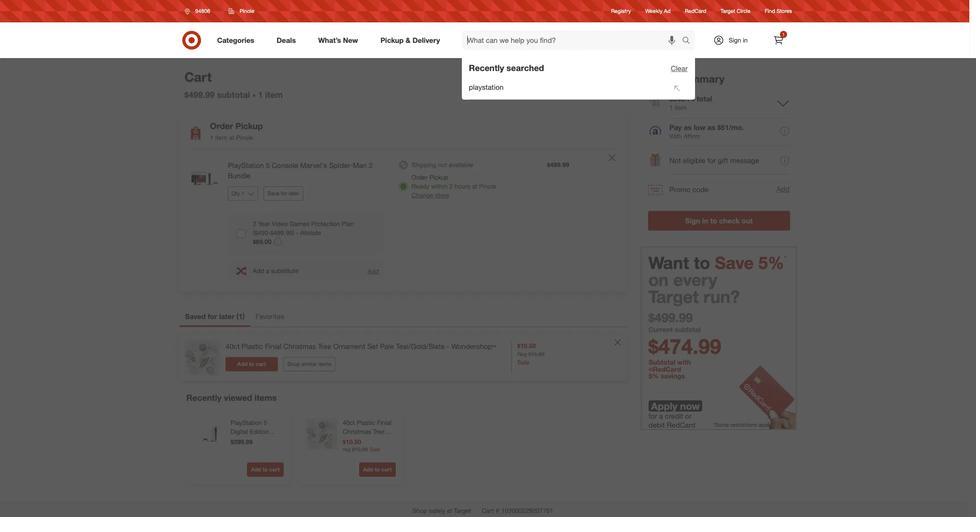 Task type: locate. For each thing, give the bounding box(es) containing it.
cart down playstation 5 digital edition console link
[[269, 467, 280, 473]]

order inside order pickup ready within 2 hours at pinole change store
[[412, 174, 428, 181]]

40ct plastic finial christmas tree ornament set - wondershop™ image
[[306, 419, 338, 450], [306, 419, 338, 450]]

pickup down 1 item
[[236, 121, 263, 131]]

at inside order pickup 1 item at pinole
[[229, 134, 235, 141]]

1 down 'stores'
[[783, 32, 786, 37]]

cart inside 40ct plastic finial christmas tree ornament set pale teal/gold/slate - wondershop™ list item
[[256, 361, 266, 368]]

playstation 5 digital edition console image
[[194, 419, 225, 450], [194, 419, 225, 450]]

sale inside $10.50 reg $15.00 sale
[[518, 359, 530, 366]]

change store button
[[412, 191, 450, 200]]

christmas up $10.50 reg $15.00 sale at the bottom of the page
[[343, 428, 371, 436]]

for right saved
[[208, 312, 217, 321]]

2 as from the left
[[708, 123, 716, 132]]

0 vertical spatial plastic
[[242, 342, 263, 351]]

2 left hours at the left top of page
[[450, 182, 453, 190]]

tree
[[318, 342, 332, 351], [373, 428, 385, 436]]

0 vertical spatial pinole
[[240, 8, 255, 14]]

0 vertical spatial console
[[272, 161, 298, 170]]

playstation up bundle
[[228, 161, 264, 170]]

finial up $10.50 reg $15.00 sale at the bottom of the page
[[377, 419, 392, 427]]

cart for cart # 102000529207761
[[482, 507, 494, 515]]

0 horizontal spatial subtotal
[[217, 90, 250, 100]]

1 horizontal spatial $15.00
[[529, 351, 545, 358]]

later for saved for later ( 1 )
[[219, 312, 235, 321]]

subtotal inside $499.99 current subtotal $474.99
[[675, 325, 702, 334]]

subtotal up order pickup 1 item at pinole
[[217, 90, 250, 100]]

1 horizontal spatial -
[[384, 437, 386, 445]]

1 inside order pickup 1 item at pinole
[[210, 134, 214, 141]]

1 horizontal spatial cart
[[269, 467, 280, 473]]

finial for 40ct plastic finial christmas tree ornament set pale teal/gold/slate - wondershop™
[[265, 342, 282, 351]]

What can we help you find? suggestions appear below search field
[[462, 30, 685, 50]]

pickup for order pickup 1 item at pinole
[[236, 121, 263, 131]]

finial for 40ct plastic finial christmas tree ornament set - wondershop™
[[377, 419, 392, 427]]

to down edition
[[263, 467, 268, 473]]

0 horizontal spatial items
[[255, 393, 277, 403]]

games
[[290, 220, 310, 228]]

items inside shop similar items button
[[319, 361, 332, 368]]

(
[[237, 312, 239, 321]]

2
[[369, 161, 373, 170], [450, 182, 453, 190], [253, 220, 257, 228]]

playstation inside playstation 5 digital edition console
[[231, 419, 262, 427]]

- right teal/gold/slate at bottom left
[[447, 342, 450, 351]]

cart up $499.99 subtotal
[[185, 69, 212, 85]]

$10.50 for $10.50 reg $15.00 sale
[[518, 342, 536, 350]]

with
[[678, 358, 692, 367]]

sale down reg
[[518, 359, 530, 366]]

items right similar
[[319, 361, 332, 368]]

add to cart button
[[226, 357, 278, 372], [247, 463, 284, 477], [359, 463, 396, 477]]

saved
[[185, 312, 206, 321]]

clear
[[672, 64, 689, 73]]

weekly ad
[[646, 8, 671, 14]]

tree inside 40ct plastic finial christmas tree ornament set - wondershop™
[[373, 428, 385, 436]]

add to cart button down $399.99 on the left bottom of the page
[[247, 463, 284, 477]]

0 horizontal spatial -
[[296, 229, 299, 236]]

as
[[685, 123, 693, 132], [708, 123, 716, 132]]

save
[[268, 190, 280, 197], [716, 253, 755, 273]]

add to cart
[[238, 361, 266, 368], [363, 467, 392, 473]]

available
[[449, 161, 474, 169]]

94806 button
[[179, 3, 220, 19]]

as up affirm
[[685, 123, 693, 132]]

christmas inside list item
[[284, 342, 316, 351]]

pickup inside order pickup 1 item at pinole
[[236, 121, 263, 131]]

plastic up $10.50 reg $15.00 sale at the bottom of the page
[[357, 419, 376, 427]]

2 vertical spatial $499.99
[[649, 310, 694, 325]]

&
[[406, 36, 411, 45]]

0 vertical spatial $499.99
[[185, 90, 215, 100]]

console down digital
[[231, 437, 254, 445]]

for down playstation 5 console marvel's spider-man 2 bundle
[[281, 190, 287, 197]]

0 horizontal spatial shop
[[288, 361, 300, 368]]

redcard
[[686, 8, 707, 14], [654, 365, 682, 374], [667, 421, 696, 430]]

pickup & delivery
[[381, 36, 440, 45]]

0 horizontal spatial wondershop™
[[343, 446, 382, 454]]

sign down promo code at the right top of page
[[686, 216, 701, 225]]

finial inside 40ct plastic finial christmas tree ornament set - wondershop™
[[377, 419, 392, 427]]

save for later button
[[264, 186, 304, 201]]

0 horizontal spatial console
[[231, 437, 254, 445]]

40ct inside 40ct plastic finial christmas tree ornament set - wondershop™
[[343, 419, 355, 427]]

pickup for order pickup ready within 2 hours at pinole change store
[[430, 174, 449, 181]]

for inside button
[[281, 190, 287, 197]]

add to cart down $10.50 reg $15.00 sale at the bottom of the page
[[363, 467, 392, 473]]

playstation up digital
[[231, 419, 262, 427]]

1 vertical spatial -
[[447, 342, 450, 351]]

40ct plastic finial christmas tree ornament set pale teal/gold/slate - wondershop&#8482; image
[[185, 340, 220, 376]]

recently
[[470, 63, 505, 73], [186, 393, 222, 403]]

save for later
[[268, 190, 300, 197]]

1 vertical spatial finial
[[377, 419, 392, 427]]

1 vertical spatial add button
[[367, 267, 380, 275]]

plastic inside list item
[[242, 342, 263, 351]]

items for shop similar items
[[319, 361, 332, 368]]

as right low
[[708, 123, 716, 132]]

1 horizontal spatial a
[[660, 412, 664, 421]]

add to cart for add to cart button over viewed
[[238, 361, 266, 368]]

2 vertical spatial redcard
[[667, 421, 696, 430]]

shop
[[288, 361, 300, 368], [413, 507, 428, 515]]

target
[[721, 8, 736, 14], [649, 286, 700, 307], [454, 507, 471, 515]]

set
[[368, 342, 378, 351], [373, 437, 382, 445]]

0 vertical spatial item
[[265, 90, 283, 100]]

40ct down (
[[226, 342, 240, 351]]

eligible
[[684, 156, 706, 165]]

sale for $10.50 reg $15.00 sale
[[370, 446, 380, 453]]

a left substitute
[[266, 267, 269, 275]]

console inside playstation 5 digital edition console
[[231, 437, 254, 445]]

1 vertical spatial playstation
[[231, 419, 262, 427]]

set inside 40ct plastic finial christmas tree ornament set - wondershop™
[[373, 437, 382, 445]]

later left (
[[219, 312, 235, 321]]

viewed
[[224, 393, 252, 403]]

1 vertical spatial tree
[[373, 428, 385, 436]]

wondershop™
[[452, 342, 496, 351], [343, 446, 382, 454]]

plastic for 40ct plastic finial christmas tree ornament set - wondershop™
[[357, 419, 376, 427]]

94806
[[195, 8, 210, 14]]

promo code
[[670, 185, 710, 194]]

ornament inside 40ct plastic finial christmas tree ornament set - wondershop™
[[343, 437, 371, 445]]

$499.99
[[185, 90, 215, 100], [548, 161, 570, 169], [649, 310, 694, 325]]

order up ready
[[412, 174, 428, 181]]

1 vertical spatial target
[[649, 286, 700, 307]]

hours
[[455, 182, 471, 190]]

add to cart button for playstation 5 digital edition console
[[247, 463, 284, 477]]

shop left similar
[[288, 361, 300, 368]]

0 horizontal spatial add to cart
[[238, 361, 266, 368]]

playstation 5 digital edition console link
[[231, 419, 282, 445]]

sign in link
[[706, 30, 762, 50]]

pinole right hours at the left top of page
[[480, 182, 497, 190]]

with
[[670, 132, 683, 140]]

0 vertical spatial christmas
[[284, 342, 316, 351]]

tree up shop similar items
[[318, 342, 332, 351]]

current
[[649, 325, 674, 334]]

1 horizontal spatial recently
[[470, 63, 505, 73]]

2 year video games protection plan ($450-$499.99) - allstate
[[253, 220, 354, 236]]

$10.50 inside $10.50 reg $15.00 sale
[[518, 342, 536, 350]]

1 vertical spatial subtotal
[[675, 325, 702, 334]]

0 horizontal spatial in
[[703, 216, 709, 225]]

0 horizontal spatial a
[[266, 267, 269, 275]]

$10.50 reg $15.00 sale
[[518, 342, 545, 366]]

sale inside $10.50 reg $15.00 sale
[[370, 446, 380, 453]]

2 vertical spatial order
[[412, 174, 428, 181]]

registry link
[[612, 7, 632, 15]]

0 vertical spatial finial
[[265, 342, 282, 351]]

wondershop™ inside 40ct plastic finial christmas tree ornament set - wondershop™
[[343, 446, 382, 454]]

1 vertical spatial pinole
[[236, 134, 254, 141]]

ornament left pale
[[334, 342, 366, 351]]

40ct for 40ct plastic finial christmas tree ornament set pale teal/gold/slate - wondershop™
[[226, 342, 240, 351]]

1 vertical spatial redcard
[[654, 365, 682, 374]]

later inside button
[[289, 190, 300, 197]]

2 inside playstation 5 console marvel's spider-man 2 bundle
[[369, 161, 373, 170]]

$399.99 add to cart
[[231, 438, 280, 473]]

0 horizontal spatial cart
[[185, 69, 212, 85]]

in inside button
[[703, 216, 709, 225]]

2 horizontal spatial pickup
[[430, 174, 449, 181]]

in left check
[[703, 216, 709, 225]]

console inside playstation 5 console marvel's spider-man 2 bundle
[[272, 161, 298, 170]]

year
[[258, 220, 270, 228]]

0 vertical spatial items
[[319, 361, 332, 368]]

0 vertical spatial sign
[[729, 36, 742, 44]]

1 horizontal spatial shop
[[413, 507, 428, 515]]

christmas
[[284, 342, 316, 351], [343, 428, 371, 436]]

playstation 5 console marvel&#39;s spider-man 2 bundle image
[[187, 161, 223, 196]]

1 horizontal spatial sale
[[518, 359, 530, 366]]

weekly
[[646, 8, 663, 14]]

christmas inside 40ct plastic finial christmas tree ornament set - wondershop™
[[343, 428, 371, 436]]

cart up the recently viewed items
[[256, 361, 266, 368]]

40ct
[[226, 342, 240, 351], [343, 419, 355, 427]]

$499.99 inside cart item ready to fulfill group
[[548, 161, 570, 169]]

cart left #
[[482, 507, 494, 515]]

video
[[272, 220, 288, 228]]

later down playstation 5 console marvel's spider-man 2 bundle
[[289, 190, 300, 197]]

2 right the man
[[369, 161, 373, 170]]

at up bundle
[[229, 134, 235, 141]]

shipping
[[412, 161, 437, 169]]

2 vertical spatial pinole
[[480, 182, 497, 190]]

40ct up $10.50 reg $15.00 sale at the bottom of the page
[[343, 419, 355, 427]]

1 vertical spatial set
[[373, 437, 382, 445]]

$51/mo.
[[718, 123, 745, 132]]

pickup left &
[[381, 36, 404, 45]]

item inside order pickup 1 item at pinole
[[215, 134, 228, 141]]

2 vertical spatial pickup
[[430, 174, 449, 181]]

)
[[243, 312, 245, 321]]

a
[[266, 267, 269, 275], [660, 412, 664, 421]]

1 horizontal spatial subtotal
[[675, 325, 702, 334]]

0 vertical spatial subtotal
[[217, 90, 250, 100]]

set for -
[[373, 437, 382, 445]]

wondershop™ inside list item
[[452, 342, 496, 351]]

1 horizontal spatial plastic
[[357, 419, 376, 427]]

playstation inside playstation 5 console marvel's spider-man 2 bundle
[[228, 161, 264, 170]]

for left credit
[[649, 412, 658, 421]]

to left check
[[711, 216, 718, 225]]

playstation 5 console marvel's spider-man 2 bundle
[[228, 161, 373, 180]]

recently up playstation
[[470, 63, 505, 73]]

2 inside 2 year video games protection plan ($450-$499.99) - allstate
[[253, 220, 257, 228]]

1 horizontal spatial sign
[[729, 36, 742, 44]]

40ct inside list item
[[226, 342, 240, 351]]

1 horizontal spatial as
[[708, 123, 716, 132]]

target down want in the right of the page
[[649, 286, 700, 307]]

- down games
[[296, 229, 299, 236]]

christmas for 40ct plastic finial christmas tree ornament set - wondershop™
[[343, 428, 371, 436]]

1 vertical spatial shop
[[413, 507, 428, 515]]

1 vertical spatial item
[[215, 134, 228, 141]]

0 horizontal spatial 2
[[253, 220, 257, 228]]

2 inside order pickup ready within 2 hours at pinole change store
[[450, 182, 453, 190]]

0 vertical spatial $10.50
[[518, 342, 536, 350]]

- right $10.50 reg $15.00 sale at the bottom of the page
[[384, 437, 386, 445]]

add to cart inside 40ct plastic finial christmas tree ornament set pale teal/gold/slate - wondershop™ list item
[[238, 361, 266, 368]]

1 horizontal spatial $10.50
[[518, 342, 536, 350]]

- inside 40ct plastic finial christmas tree ornament set - wondershop™
[[384, 437, 386, 445]]

0 horizontal spatial item
[[215, 134, 228, 141]]

what's
[[318, 36, 341, 45]]

sign
[[729, 36, 742, 44], [686, 216, 701, 225]]

1 horizontal spatial item
[[265, 90, 283, 100]]

sale right reg
[[370, 446, 380, 453]]

target left circle
[[721, 8, 736, 14]]

add to cart button for 40ct plastic finial christmas tree ornament set - wondershop™
[[359, 463, 396, 477]]

shop inside button
[[288, 361, 300, 368]]

tree for pale
[[318, 342, 332, 351]]

ornament up reg
[[343, 437, 371, 445]]

2 left the year
[[253, 220, 257, 228]]

substitute
[[271, 267, 299, 275]]

order inside order pickup 1 item at pinole
[[210, 121, 233, 131]]

1 vertical spatial 5%
[[649, 372, 659, 381]]

christmas up similar
[[284, 342, 316, 351]]

2 vertical spatial at
[[447, 507, 453, 515]]

ornament for -
[[343, 437, 371, 445]]

pinole up bundle
[[236, 134, 254, 141]]

0 horizontal spatial sign
[[686, 216, 701, 225]]

1 vertical spatial in
[[703, 216, 709, 225]]

credit
[[666, 412, 684, 421]]

tree inside list item
[[318, 342, 332, 351]]

pickup up within
[[430, 174, 449, 181]]

to inside $399.99 add to cart
[[263, 467, 268, 473]]

0 vertical spatial at
[[229, 134, 235, 141]]

order left the summary
[[649, 72, 677, 85]]

0 vertical spatial set
[[368, 342, 378, 351]]

order down $499.99 subtotal
[[210, 121, 233, 131]]

2 horizontal spatial cart
[[382, 467, 392, 473]]

1 vertical spatial cart
[[482, 507, 494, 515]]

add to cart button down $10.50 reg $15.00 sale at the bottom of the page
[[359, 463, 396, 477]]

ornament for pale
[[334, 342, 366, 351]]

ornament inside list item
[[334, 342, 366, 351]]

target right safely
[[454, 507, 471, 515]]

1 right $499.99 subtotal
[[258, 90, 263, 100]]

store
[[436, 191, 450, 199]]

None radio
[[399, 161, 408, 170]]

5 inside playstation 5 console marvel's spider-man 2 bundle
[[266, 161, 270, 170]]

order for order summary
[[649, 72, 677, 85]]

0 vertical spatial recently
[[470, 63, 505, 73]]

in for sign in
[[744, 36, 748, 44]]

0 vertical spatial wondershop™
[[452, 342, 496, 351]]

pickup inside order pickup ready within 2 hours at pinole change store
[[430, 174, 449, 181]]

1 vertical spatial $499.99
[[548, 161, 570, 169]]

0 vertical spatial 5%
[[759, 253, 785, 273]]

5 up the save for later
[[266, 161, 270, 170]]

ready
[[412, 182, 430, 190]]

sign inside button
[[686, 216, 701, 225]]

0 horizontal spatial pickup
[[236, 121, 263, 131]]

none radio inside cart item ready to fulfill group
[[399, 161, 408, 170]]

redcard inside apply now for a credit or debit redcard
[[667, 421, 696, 430]]

0 vertical spatial cart
[[185, 69, 212, 85]]

add inside $399.99 add to cart
[[251, 467, 261, 473]]

pinole inside order pickup ready within 2 hours at pinole change store
[[480, 182, 497, 190]]

finial inside list item
[[265, 342, 282, 351]]

affirm image
[[649, 125, 663, 139], [650, 126, 662, 135]]

add
[[777, 185, 791, 194], [253, 267, 264, 275], [368, 267, 379, 275], [238, 361, 248, 368], [251, 467, 261, 473], [363, 467, 374, 473]]

find
[[766, 8, 776, 14]]

0 horizontal spatial target
[[454, 507, 471, 515]]

plastic down ) at the left of the page
[[242, 342, 263, 351]]

pinole up categories link
[[240, 8, 255, 14]]

5%
[[759, 253, 785, 273], [649, 372, 659, 381]]

$499.99 inside $499.99 current subtotal $474.99
[[649, 310, 694, 325]]

cart for add to cart button over viewed
[[256, 361, 266, 368]]

1 up 'playstation 5 console marvel&#39;s spider-man 2 bundle' image at the left top
[[210, 134, 214, 141]]

0 vertical spatial playstation
[[228, 161, 264, 170]]

playstation 5 console marvel's spider-man 2 bundle link
[[228, 161, 385, 181]]

a left credit
[[660, 412, 664, 421]]

1 horizontal spatial target
[[649, 286, 700, 307]]

promo
[[670, 185, 691, 194]]

0 horizontal spatial save
[[268, 190, 280, 197]]

$15.00 inside $10.50 reg $15.00 sale
[[529, 351, 545, 358]]

0 vertical spatial order
[[649, 72, 677, 85]]

on every target run?
[[649, 270, 741, 307]]

plastic
[[242, 342, 263, 351], [357, 419, 376, 427]]

0 horizontal spatial sale
[[370, 446, 380, 453]]

2 horizontal spatial 2
[[450, 182, 453, 190]]

want to save 5% *
[[649, 253, 787, 273]]

code
[[693, 185, 710, 194]]

102000529207761
[[502, 507, 554, 515]]

set for pale
[[368, 342, 378, 351]]

0 horizontal spatial later
[[219, 312, 235, 321]]

low
[[695, 123, 706, 132]]

1 horizontal spatial save
[[716, 253, 755, 273]]

in down circle
[[744, 36, 748, 44]]

reg
[[343, 446, 351, 453]]

playstation
[[470, 83, 504, 92]]

items right viewed
[[255, 393, 277, 403]]

cart item ready to fulfill group
[[180, 150, 627, 292]]

subtotal right current
[[675, 325, 702, 334]]

affirm image left with
[[649, 125, 663, 139]]

$15.00 inside $10.50 reg $15.00 sale
[[352, 446, 368, 453]]

shop for shop safely at target
[[413, 507, 428, 515]]

cart inside $399.99 add to cart
[[269, 467, 280, 473]]

playstation
[[228, 161, 264, 170], [231, 419, 262, 427]]

plastic inside 40ct plastic finial christmas tree ornament set - wondershop™
[[357, 419, 376, 427]]

2 horizontal spatial order
[[649, 72, 677, 85]]

0 horizontal spatial $499.99
[[185, 90, 215, 100]]

0 horizontal spatial tree
[[318, 342, 332, 351]]

1 vertical spatial later
[[219, 312, 235, 321]]

tree up $10.50 reg $15.00 sale at the bottom of the page
[[373, 428, 385, 436]]

1 horizontal spatial items
[[319, 361, 332, 368]]

1 vertical spatial plastic
[[357, 419, 376, 427]]

0 vertical spatial $15.00
[[529, 351, 545, 358]]

0 vertical spatial in
[[744, 36, 748, 44]]

finial
[[265, 342, 282, 351], [377, 419, 392, 427]]

5 inside playstation 5 digital edition console
[[264, 419, 267, 427]]

sign down target circle link
[[729, 36, 742, 44]]

1 vertical spatial items
[[255, 393, 277, 403]]

recently left viewed
[[186, 393, 222, 403]]

shop left safely
[[413, 507, 428, 515]]

1 vertical spatial $10.50
[[343, 438, 362, 446]]

0 horizontal spatial cart
[[256, 361, 266, 368]]

weekly ad link
[[646, 7, 671, 15]]

at right hours at the left top of page
[[472, 182, 478, 190]]

1 vertical spatial pickup
[[236, 121, 263, 131]]

order
[[649, 72, 677, 85], [210, 121, 233, 131], [412, 174, 428, 181]]

cart down 40ct plastic finial christmas tree ornament set - wondershop™ link
[[382, 467, 392, 473]]

0 vertical spatial pickup
[[381, 36, 404, 45]]

5 up edition
[[264, 419, 267, 427]]

40ct for 40ct plastic finial christmas tree ornament set - wondershop™
[[343, 419, 355, 427]]

$399.99
[[231, 438, 253, 446]]

at right safely
[[447, 507, 453, 515]]

1 horizontal spatial add to cart
[[363, 467, 392, 473]]

save up 'video'
[[268, 190, 280, 197]]

apply now button
[[649, 400, 703, 412]]

recently searched
[[470, 63, 545, 73]]

0 horizontal spatial at
[[229, 134, 235, 141]]

finial down favorites link
[[265, 342, 282, 351]]

to up viewed
[[249, 361, 254, 368]]

console up the save for later
[[272, 161, 298, 170]]

add to cart up viewed
[[238, 361, 266, 368]]

set inside list item
[[368, 342, 378, 351]]

0 vertical spatial 40ct
[[226, 342, 240, 351]]

$10.50 inside $10.50 reg $15.00 sale
[[343, 438, 362, 446]]

save inside button
[[268, 190, 280, 197]]

debit
[[649, 421, 665, 430]]

save up run?
[[716, 253, 755, 273]]

1 vertical spatial sale
[[370, 446, 380, 453]]

1 horizontal spatial pickup
[[381, 36, 404, 45]]

sale
[[518, 359, 530, 366], [370, 446, 380, 453]]

2 horizontal spatial -
[[447, 342, 450, 351]]

1 vertical spatial ornament
[[343, 437, 371, 445]]

1 horizontal spatial order
[[412, 174, 428, 181]]



Task type: describe. For each thing, give the bounding box(es) containing it.
$499.99 for $499.99
[[548, 161, 570, 169]]

for inside apply now for a credit or debit redcard
[[649, 412, 658, 421]]

run?
[[704, 286, 741, 307]]

subtotal with
[[649, 358, 693, 367]]

0 vertical spatial add button
[[777, 184, 791, 195]]

0 vertical spatial target
[[721, 8, 736, 14]]

$499.99 current subtotal $474.99
[[649, 310, 722, 359]]

40ct plastic finial christmas tree ornament set - wondershop™ link
[[343, 419, 394, 454]]

shop safely at target
[[413, 507, 471, 515]]

man
[[353, 161, 367, 170]]

$15.00 for $10.50 reg $15.00 sale
[[529, 351, 545, 358]]

favorites
[[256, 312, 284, 321]]

order for order pickup 1 item at pinole
[[210, 121, 233, 131]]

plan
[[342, 220, 354, 228]]

1 as from the left
[[685, 123, 693, 132]]

Store pickup radio
[[399, 182, 408, 191]]

within
[[432, 182, 448, 190]]

*some restrictions apply.
[[714, 422, 773, 428]]

apply.
[[759, 422, 773, 428]]

in for sign in to check out
[[703, 216, 709, 225]]

digital
[[231, 428, 248, 436]]

$15.00 for $10.50 reg $15.00 sale
[[352, 446, 368, 453]]

sign for sign in to check out
[[686, 216, 701, 225]]

add a substitute
[[253, 267, 299, 275]]

not eligible for gift message
[[670, 156, 760, 165]]

searched
[[507, 63, 545, 73]]

categories link
[[210, 30, 266, 50]]

order summary
[[649, 72, 725, 85]]

recently viewed items
[[186, 393, 277, 403]]

shop for shop similar items
[[288, 361, 300, 368]]

playstation for playstation 5 digital edition console
[[231, 419, 262, 427]]

to down $10.50 reg $15.00 sale at the bottom of the page
[[375, 467, 380, 473]]

0 vertical spatial redcard
[[686, 8, 707, 14]]

circle
[[737, 8, 751, 14]]

5% savings
[[649, 372, 686, 381]]

tree for -
[[373, 428, 385, 436]]

1 vertical spatial save
[[716, 253, 755, 273]]

new
[[343, 36, 358, 45]]

or
[[686, 412, 692, 421]]

at inside order pickup ready within 2 hours at pinole change store
[[472, 182, 478, 190]]

subtotal
[[649, 358, 676, 367]]

$474.99
[[649, 334, 722, 359]]

pale
[[380, 342, 394, 351]]

plastic for 40ct plastic finial christmas tree ornament set pale teal/gold/slate - wondershop™
[[242, 342, 263, 351]]

apply
[[652, 400, 678, 412]]

ad
[[665, 8, 671, 14]]

to inside 40ct plastic finial christmas tree ornament set pale teal/gold/slate - wondershop™ list item
[[249, 361, 254, 368]]

similar
[[302, 361, 317, 368]]

teal/gold/slate
[[396, 342, 445, 351]]

a inside apply now for a credit or debit redcard
[[660, 412, 664, 421]]

5 for digital
[[264, 419, 267, 427]]

every
[[674, 270, 718, 290]]

sign in
[[729, 36, 748, 44]]

allstate
[[301, 229, 321, 236]]

search button
[[679, 30, 700, 52]]

order pickup 1 item at pinole
[[210, 121, 263, 141]]

on
[[649, 270, 670, 290]]

what's new
[[318, 36, 358, 45]]

clear link
[[672, 64, 689, 73]]

1 link
[[770, 30, 789, 50]]

sign in to check out
[[686, 216, 754, 225]]

for left gift
[[708, 156, 717, 165]]

later for save for later
[[289, 190, 300, 197]]

add to cart for add to cart button related to 40ct plastic finial christmas tree ornament set - wondershop™
[[363, 467, 392, 473]]

now
[[681, 400, 700, 412]]

affirm
[[684, 132, 701, 140]]

0 horizontal spatial add button
[[367, 267, 380, 275]]

1 inside 1 link
[[783, 32, 786, 37]]

$69.00
[[253, 238, 272, 245]]

$10.50 for $10.50 reg $15.00 sale
[[343, 438, 362, 446]]

cart # 102000529207761
[[482, 507, 554, 515]]

pay
[[670, 123, 683, 132]]

Service plan checkbox
[[237, 230, 246, 238]]

items for recently viewed items
[[255, 393, 277, 403]]

not
[[439, 161, 448, 169]]

edition
[[250, 428, 269, 436]]

shop similar items button
[[283, 357, 336, 372]]

40ct plastic finial christmas tree ornament set pale teal/gold/slate - wondershop™ list item
[[179, 335, 627, 381]]

check
[[720, 216, 741, 225]]

what's new link
[[311, 30, 370, 50]]

pinole inside order pickup 1 item at pinole
[[236, 134, 254, 141]]

want
[[649, 253, 690, 273]]

pickup inside pickup & delivery link
[[381, 36, 404, 45]]

summary
[[680, 72, 725, 85]]

categories
[[217, 36, 255, 45]]

$499.99 for $499.99 subtotal
[[185, 90, 215, 100]]

playstation for playstation 5 console marvel's spider-man 2 bundle
[[228, 161, 264, 170]]

pinole button
[[223, 3, 260, 19]]

1 left favorites
[[239, 312, 243, 321]]

protection
[[312, 220, 340, 228]]

to inside button
[[711, 216, 718, 225]]

40ct plastic finial christmas tree ornament set pale teal/gold/slate - wondershop™ link
[[226, 342, 496, 352]]

gift
[[719, 156, 729, 165]]

$499.99 subtotal
[[185, 90, 250, 100]]

delivery
[[413, 36, 440, 45]]

pinole inside dropdown button
[[240, 8, 255, 14]]

cart for add to cart button related to 40ct plastic finial christmas tree ornament set - wondershop™
[[382, 467, 392, 473]]

5 for console
[[266, 161, 270, 170]]

- inside 2 year video games protection plan ($450-$499.99) - allstate
[[296, 229, 299, 236]]

marvel's
[[300, 161, 327, 170]]

stores
[[777, 8, 793, 14]]

to right want in the right of the page
[[695, 253, 711, 273]]

add to cart button up viewed
[[226, 357, 278, 372]]

christmas for 40ct plastic finial christmas tree ornament set pale teal/gold/slate - wondershop™
[[284, 342, 316, 351]]

- inside list item
[[447, 342, 450, 351]]

playstation 5 digital edition console
[[231, 419, 269, 445]]

pickup & delivery link
[[373, 30, 452, 50]]

apply now for a credit or debit redcard
[[649, 400, 700, 430]]

$499.99 for $499.99 current subtotal $474.99
[[649, 310, 694, 325]]

out
[[743, 216, 754, 225]]

sign for sign in
[[729, 36, 742, 44]]

a inside cart item ready to fulfill group
[[266, 267, 269, 275]]

0 horizontal spatial 5%
[[649, 372, 659, 381]]

#
[[496, 507, 500, 515]]

recently for recently searched
[[470, 63, 505, 73]]

sale for $10.50 reg $15.00 sale
[[518, 359, 530, 366]]

recently for recently viewed items
[[186, 393, 222, 403]]

cart for cart
[[185, 69, 212, 85]]

shop similar items
[[288, 361, 332, 368]]

1 horizontal spatial at
[[447, 507, 453, 515]]

pay as low as $51/mo. with affirm
[[670, 123, 745, 140]]

$499.99)
[[271, 229, 295, 236]]

target inside 'on every target run?'
[[649, 286, 700, 307]]

bundle
[[228, 171, 251, 180]]

target circle link
[[721, 7, 751, 15]]

order pickup ready within 2 hours at pinole change store
[[412, 174, 497, 199]]

*some
[[714, 422, 730, 428]]

add inside 40ct plastic finial christmas tree ornament set pale teal/gold/slate - wondershop™ list item
[[238, 361, 248, 368]]

deals
[[277, 36, 296, 45]]

order for order pickup ready within 2 hours at pinole change store
[[412, 174, 428, 181]]

affirm image left pay
[[650, 126, 662, 135]]



Task type: vqa. For each thing, say whether or not it's contained in the screenshot.
left the Order
yes



